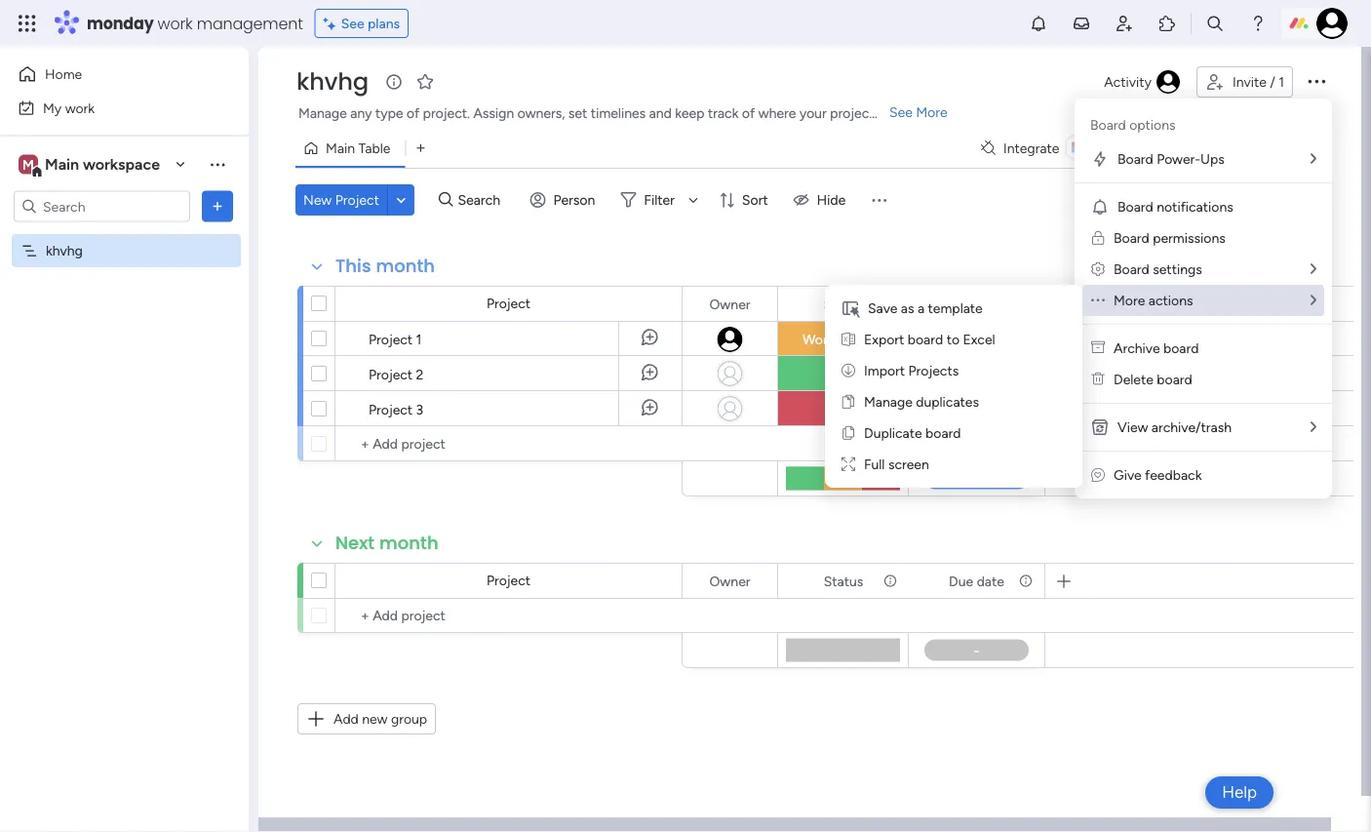 Task type: describe. For each thing, give the bounding box(es) containing it.
done
[[827, 365, 860, 382]]

list arrow image for board settings
[[1311, 262, 1317, 276]]

keep
[[675, 105, 705, 121]]

settings
[[1153, 261, 1203, 278]]

manage for manage any type of project. assign owners, set timelines and keep track of where your project stands.
[[299, 105, 347, 121]]

1 inside button
[[1279, 74, 1285, 90]]

next month
[[336, 531, 439, 556]]

add new group button
[[298, 703, 436, 735]]

stuck
[[826, 400, 861, 417]]

view archive/trash
[[1118, 419, 1232, 436]]

manage for manage duplicates
[[864, 394, 913, 410]]

0 horizontal spatial more
[[916, 104, 948, 120]]

board settings
[[1114, 261, 1203, 278]]

board power-ups
[[1118, 151, 1225, 167]]

board for export
[[908, 331, 944, 348]]

archive board
[[1114, 340, 1199, 357]]

group
[[391, 711, 427, 727]]

filter
[[644, 192, 675, 208]]

help button
[[1206, 777, 1274, 809]]

stands.
[[878, 105, 921, 121]]

board for board settings
[[1114, 261, 1150, 278]]

notifications
[[1157, 199, 1234, 215]]

board notifications
[[1118, 199, 1234, 215]]

khvhg inside 'list box'
[[46, 242, 83, 259]]

+ Add project text field
[[345, 604, 673, 627]]

sort button
[[711, 184, 780, 216]]

your
[[800, 105, 827, 121]]

list arrow image for board power-ups
[[1311, 152, 1317, 166]]

add
[[334, 711, 359, 727]]

projects
[[909, 362, 959, 379]]

template
[[928, 300, 983, 317]]

workspace options image
[[208, 154, 227, 174]]

nov 13
[[960, 329, 999, 345]]

board power-ups image
[[1091, 149, 1110, 169]]

add new group
[[334, 711, 427, 727]]

2 status field from the top
[[819, 570, 869, 592]]

see plans button
[[315, 9, 409, 38]]

automate
[[1207, 140, 1268, 157]]

save
[[868, 300, 898, 317]]

project 2
[[369, 366, 424, 382]]

a
[[918, 300, 925, 317]]

activity
[[1105, 74, 1152, 90]]

board for board power-ups
[[1118, 151, 1154, 167]]

project 3
[[369, 401, 424, 418]]

column information image
[[883, 296, 898, 312]]

options image
[[208, 197, 227, 216]]

1 due date field from the top
[[944, 293, 1010, 315]]

as
[[901, 300, 915, 317]]

autopilot image
[[1183, 135, 1199, 160]]

manage any type of project. assign owners, set timelines and keep track of where your project stands.
[[299, 105, 921, 121]]

column information image for status
[[883, 573, 898, 589]]

board options
[[1091, 117, 1176, 133]]

v2 user feedback image
[[1092, 467, 1105, 483]]

assign
[[474, 105, 514, 121]]

board permissions
[[1114, 230, 1226, 246]]

1 due from the top
[[949, 296, 974, 312]]

2 owner field from the top
[[705, 570, 756, 592]]

main table button
[[296, 133, 405, 164]]

Search field
[[453, 186, 512, 214]]

workspace selection element
[[19, 153, 163, 178]]

main for main table
[[326, 140, 355, 157]]

month for next month
[[379, 531, 439, 556]]

filter button
[[613, 184, 705, 216]]

main table
[[326, 140, 391, 157]]

work for monday
[[158, 12, 193, 34]]

select product image
[[18, 14, 37, 33]]

month for this month
[[376, 254, 435, 279]]

hide
[[817, 192, 846, 208]]

/
[[1270, 74, 1276, 90]]

move to image
[[842, 362, 856, 379]]

more inside menu
[[1114, 292, 1146, 309]]

add view image
[[417, 141, 425, 155]]

add to favorites image
[[416, 72, 435, 91]]

archive/trash
[[1152, 419, 1232, 436]]

this month
[[336, 254, 435, 279]]

excel
[[963, 331, 996, 348]]

timelines
[[591, 105, 646, 121]]

khvhg field
[[292, 65, 374, 98]]

board for board permissions
[[1114, 230, 1150, 246]]

v2 fullscreen slim image
[[842, 456, 856, 473]]

ups
[[1201, 151, 1225, 167]]

see more
[[890, 104, 948, 120]]

v2 overdue deadline image
[[916, 330, 932, 349]]

list arrow image for view archive/trash
[[1311, 420, 1317, 434]]

due date for second due date field from the bottom
[[949, 296, 1005, 312]]

import from excel template outline image
[[842, 331, 856, 348]]

date for first due date field from the bottom
[[977, 573, 1005, 589]]

my work
[[43, 100, 95, 116]]

it
[[876, 331, 884, 348]]

monday work management
[[87, 12, 303, 34]]

export board to excel
[[864, 331, 996, 348]]

invite / 1 button
[[1197, 66, 1294, 98]]

workspace image
[[19, 154, 38, 175]]

see plans
[[341, 15, 400, 32]]

board for board notifications
[[1118, 199, 1154, 215]]

menu containing board options
[[1075, 99, 1333, 499]]

monday
[[87, 12, 154, 34]]

collapse board header image
[[1312, 140, 1328, 156]]

15
[[987, 399, 1000, 414]]

this
[[336, 254, 371, 279]]

table
[[358, 140, 391, 157]]

view
[[1118, 419, 1149, 436]]

view archive/trash image
[[1091, 418, 1110, 437]]

more actions
[[1114, 292, 1194, 309]]

working
[[803, 331, 853, 348]]

nov for nov 15
[[960, 399, 984, 414]]

duplicates
[[916, 394, 979, 410]]

project.
[[423, 105, 470, 121]]

main workspace
[[45, 155, 160, 174]]

to
[[947, 331, 960, 348]]

due date for first due date field from the bottom
[[949, 573, 1005, 589]]

see for see plans
[[341, 15, 364, 32]]

board for archive
[[1164, 340, 1199, 357]]

1 status from the top
[[824, 296, 864, 312]]

This month field
[[331, 254, 440, 279]]

new project
[[303, 192, 379, 208]]

gary orlando image
[[1317, 8, 1348, 39]]

import
[[864, 362, 905, 379]]

main for main workspace
[[45, 155, 79, 174]]

person
[[554, 192, 595, 208]]

+ Add project text field
[[345, 432, 673, 456]]

nov for nov 13
[[960, 329, 984, 345]]

full screen
[[864, 456, 930, 473]]

project
[[830, 105, 875, 121]]



Task type: vqa. For each thing, say whether or not it's contained in the screenshot.
see more
yes



Task type: locate. For each thing, give the bounding box(es) containing it.
Search in workspace field
[[41, 195, 163, 218]]

options
[[1130, 117, 1176, 133]]

integrate
[[1004, 140, 1060, 157]]

list arrow image
[[1311, 293, 1317, 307]]

my
[[43, 100, 62, 116]]

save as a template image
[[841, 299, 860, 318]]

permissions
[[1153, 230, 1226, 246]]

main inside main table button
[[326, 140, 355, 157]]

2 nov from the top
[[960, 363, 984, 379]]

1 vertical spatial month
[[379, 531, 439, 556]]

column information image
[[883, 573, 898, 589], [1018, 573, 1034, 589]]

invite
[[1233, 74, 1267, 90]]

project inside button
[[335, 192, 379, 208]]

board down archive board
[[1157, 371, 1193, 388]]

v2 search image
[[439, 189, 453, 211]]

give
[[1114, 467, 1142, 483]]

nov left 14
[[960, 363, 984, 379]]

board right "dapulse admin menu" icon
[[1114, 261, 1150, 278]]

1 horizontal spatial work
[[158, 12, 193, 34]]

0 vertical spatial khvhg
[[297, 65, 369, 98]]

board notifications image
[[1091, 197, 1110, 217]]

1 date from the top
[[977, 296, 1005, 312]]

of right track
[[742, 105, 755, 121]]

plans
[[368, 15, 400, 32]]

work right monday
[[158, 12, 193, 34]]

2 due date field from the top
[[944, 570, 1010, 592]]

2 of from the left
[[742, 105, 755, 121]]

manage duplicates
[[864, 394, 979, 410]]

Owner field
[[705, 293, 756, 315], [705, 570, 756, 592]]

2 due date from the top
[[949, 573, 1005, 589]]

see more link
[[888, 102, 950, 122]]

menu image
[[869, 190, 889, 210]]

owner
[[710, 296, 751, 312], [710, 573, 751, 589]]

1 due date from the top
[[949, 296, 1005, 312]]

1 vertical spatial date
[[977, 573, 1005, 589]]

help image
[[1249, 14, 1268, 33]]

13
[[987, 329, 999, 345]]

board down board options
[[1118, 151, 1154, 167]]

show board description image
[[382, 72, 406, 92]]

delete board
[[1114, 371, 1193, 388]]

0 horizontal spatial 1
[[416, 331, 422, 347]]

1 vertical spatial list arrow image
[[1311, 262, 1317, 276]]

see
[[341, 15, 364, 32], [890, 104, 913, 120]]

work
[[158, 12, 193, 34], [65, 100, 95, 116]]

1 vertical spatial see
[[890, 104, 913, 120]]

1 up 2
[[416, 331, 422, 347]]

main
[[326, 140, 355, 157], [45, 155, 79, 174]]

more dots image
[[1092, 292, 1105, 309]]

nov 15
[[960, 399, 1000, 414]]

v2 duplicate o image
[[843, 394, 855, 410]]

owners,
[[518, 105, 565, 121]]

0 horizontal spatial column information image
[[883, 573, 898, 589]]

give feedback
[[1114, 467, 1202, 483]]

1 horizontal spatial main
[[326, 140, 355, 157]]

1 list arrow image from the top
[[1311, 152, 1317, 166]]

0 vertical spatial status field
[[819, 293, 869, 315]]

nov left the "15"
[[960, 399, 984, 414]]

1 vertical spatial work
[[65, 100, 95, 116]]

month right "this"
[[376, 254, 435, 279]]

new
[[303, 192, 332, 208]]

0 vertical spatial manage
[[299, 105, 347, 121]]

2
[[416, 366, 424, 382]]

board right v2 permission outline icon at top
[[1114, 230, 1150, 246]]

Due date field
[[944, 293, 1010, 315], [944, 570, 1010, 592]]

2 column information image from the left
[[1018, 573, 1034, 589]]

board down duplicates
[[926, 425, 961, 441]]

dapulse integrations image
[[981, 141, 996, 156]]

month right next
[[379, 531, 439, 556]]

person button
[[522, 184, 607, 216]]

2 status from the top
[[824, 573, 864, 589]]

new project button
[[296, 184, 387, 216]]

my work button
[[12, 92, 210, 123]]

0 horizontal spatial work
[[65, 100, 95, 116]]

khvhg list box
[[0, 230, 249, 531]]

project
[[335, 192, 379, 208], [487, 295, 531, 312], [369, 331, 413, 347], [369, 366, 413, 382], [369, 401, 413, 418], [487, 572, 531, 589]]

0 vertical spatial due date field
[[944, 293, 1010, 315]]

more
[[916, 104, 948, 120], [1114, 292, 1146, 309]]

board up board power-ups image
[[1091, 117, 1126, 133]]

apps image
[[1158, 14, 1177, 33]]

3 nov from the top
[[960, 399, 984, 414]]

more right project
[[916, 104, 948, 120]]

v2 permission outline image
[[1092, 230, 1104, 246]]

0 horizontal spatial manage
[[299, 105, 347, 121]]

2 date from the top
[[977, 573, 1005, 589]]

0 horizontal spatial see
[[341, 15, 364, 32]]

1 nov from the top
[[960, 329, 984, 345]]

save as a template
[[868, 300, 983, 317]]

Status field
[[819, 293, 869, 315], [819, 570, 869, 592]]

import projects
[[864, 362, 959, 379]]

see left plans on the top left of the page
[[341, 15, 364, 32]]

1 vertical spatial due date field
[[944, 570, 1010, 592]]

export
[[864, 331, 905, 348]]

1 horizontal spatial column information image
[[1018, 573, 1034, 589]]

3 list arrow image from the top
[[1311, 420, 1317, 434]]

v2 duplicate 2 outline image
[[843, 425, 854, 441]]

new
[[362, 711, 388, 727]]

0 horizontal spatial khvhg
[[46, 242, 83, 259]]

work inside button
[[65, 100, 95, 116]]

see for see more
[[890, 104, 913, 120]]

1 owner field from the top
[[705, 293, 756, 315]]

track
[[708, 105, 739, 121]]

0 vertical spatial due
[[949, 296, 974, 312]]

see right project
[[890, 104, 913, 120]]

1 right / at the top of the page
[[1279, 74, 1285, 90]]

status
[[824, 296, 864, 312], [824, 573, 864, 589]]

nov 14
[[960, 363, 1000, 379]]

nov right 'to'
[[960, 329, 984, 345]]

2 due from the top
[[949, 573, 974, 589]]

1 vertical spatial nov
[[960, 363, 984, 379]]

0 vertical spatial nov
[[960, 329, 984, 345]]

feedback
[[1145, 467, 1202, 483]]

board for board options
[[1091, 117, 1126, 133]]

work for my
[[65, 100, 95, 116]]

1 horizontal spatial 1
[[1279, 74, 1285, 90]]

Next month field
[[331, 531, 444, 556]]

1 vertical spatial owner
[[710, 573, 751, 589]]

1 horizontal spatial manage
[[864, 394, 913, 410]]

more right more dots icon
[[1114, 292, 1146, 309]]

screen
[[889, 456, 930, 473]]

1 owner from the top
[[710, 296, 751, 312]]

1 of from the left
[[407, 105, 420, 121]]

power-
[[1157, 151, 1201, 167]]

inbox image
[[1072, 14, 1092, 33]]

1 horizontal spatial more
[[1114, 292, 1146, 309]]

and
[[649, 105, 672, 121]]

help
[[1223, 782, 1257, 802]]

any
[[350, 105, 372, 121]]

board up "delete board"
[[1164, 340, 1199, 357]]

khvhg up any
[[297, 65, 369, 98]]

0 vertical spatial month
[[376, 254, 435, 279]]

1 vertical spatial status
[[824, 573, 864, 589]]

14
[[987, 363, 1000, 379]]

0 vertical spatial due date
[[949, 296, 1005, 312]]

options image
[[1305, 69, 1329, 92]]

delete
[[1114, 371, 1154, 388]]

board for delete
[[1157, 371, 1193, 388]]

manage down import at the right top
[[864, 394, 913, 410]]

1
[[1279, 74, 1285, 90], [416, 331, 422, 347]]

2 list arrow image from the top
[[1311, 262, 1317, 276]]

month
[[376, 254, 435, 279], [379, 531, 439, 556]]

2 vertical spatial nov
[[960, 399, 984, 414]]

main left table
[[326, 140, 355, 157]]

nov for nov 14
[[960, 363, 984, 379]]

working on it
[[803, 331, 884, 348]]

archive
[[1114, 340, 1161, 357]]

invite / 1
[[1233, 74, 1285, 90]]

where
[[759, 105, 796, 121]]

main inside "workspace selection" 'element'
[[45, 155, 79, 174]]

0 vertical spatial date
[[977, 296, 1005, 312]]

full
[[864, 456, 885, 473]]

v2 done deadline image
[[916, 364, 932, 383]]

1 vertical spatial due
[[949, 573, 974, 589]]

0 vertical spatial status
[[824, 296, 864, 312]]

0 horizontal spatial main
[[45, 155, 79, 174]]

notifications image
[[1029, 14, 1049, 33]]

option
[[0, 233, 249, 237]]

management
[[197, 12, 303, 34]]

work right my
[[65, 100, 95, 116]]

search everything image
[[1206, 14, 1225, 33]]

column information image for due date
[[1018, 573, 1034, 589]]

0 vertical spatial list arrow image
[[1311, 152, 1317, 166]]

hide button
[[786, 184, 858, 216]]

1 vertical spatial status field
[[819, 570, 869, 592]]

khvhg down search in workspace field
[[46, 242, 83, 259]]

1 vertical spatial 1
[[416, 331, 422, 347]]

menu
[[1075, 99, 1333, 499]]

1 vertical spatial khvhg
[[46, 242, 83, 259]]

1 vertical spatial manage
[[864, 394, 913, 410]]

next
[[336, 531, 375, 556]]

0 vertical spatial owner field
[[705, 293, 756, 315]]

invite members image
[[1115, 14, 1135, 33]]

duplicate board
[[864, 425, 961, 441]]

v2 delete line image
[[1092, 371, 1105, 388]]

1 status field from the top
[[819, 293, 869, 315]]

board left 'to'
[[908, 331, 944, 348]]

dapulse archived image
[[1092, 340, 1105, 357]]

3
[[416, 401, 424, 418]]

sort
[[742, 192, 768, 208]]

1 horizontal spatial khvhg
[[297, 65, 369, 98]]

1 vertical spatial more
[[1114, 292, 1146, 309]]

m
[[22, 156, 34, 173]]

1 horizontal spatial see
[[890, 104, 913, 120]]

1 vertical spatial due date
[[949, 573, 1005, 589]]

0 vertical spatial work
[[158, 12, 193, 34]]

1 column information image from the left
[[883, 573, 898, 589]]

arrow down image
[[682, 188, 705, 212]]

date for second due date field from the bottom
[[977, 296, 1005, 312]]

0 horizontal spatial of
[[407, 105, 420, 121]]

1 horizontal spatial of
[[742, 105, 755, 121]]

0 vertical spatial owner
[[710, 296, 751, 312]]

list arrow image
[[1311, 152, 1317, 166], [1311, 262, 1317, 276], [1311, 420, 1317, 434]]

main right workspace icon
[[45, 155, 79, 174]]

workspace
[[83, 155, 160, 174]]

board right board notifications image
[[1118, 199, 1154, 215]]

board for duplicate
[[926, 425, 961, 441]]

1 vertical spatial owner field
[[705, 570, 756, 592]]

0 vertical spatial more
[[916, 104, 948, 120]]

2 vertical spatial list arrow image
[[1311, 420, 1317, 434]]

of right type
[[407, 105, 420, 121]]

project 1
[[369, 331, 422, 347]]

0 vertical spatial 1
[[1279, 74, 1285, 90]]

angle down image
[[397, 193, 406, 207]]

0 vertical spatial see
[[341, 15, 364, 32]]

see inside button
[[341, 15, 364, 32]]

actions
[[1149, 292, 1194, 309]]

manage down khvhg field
[[299, 105, 347, 121]]

2 owner from the top
[[710, 573, 751, 589]]

dapulse admin menu image
[[1092, 261, 1105, 278]]



